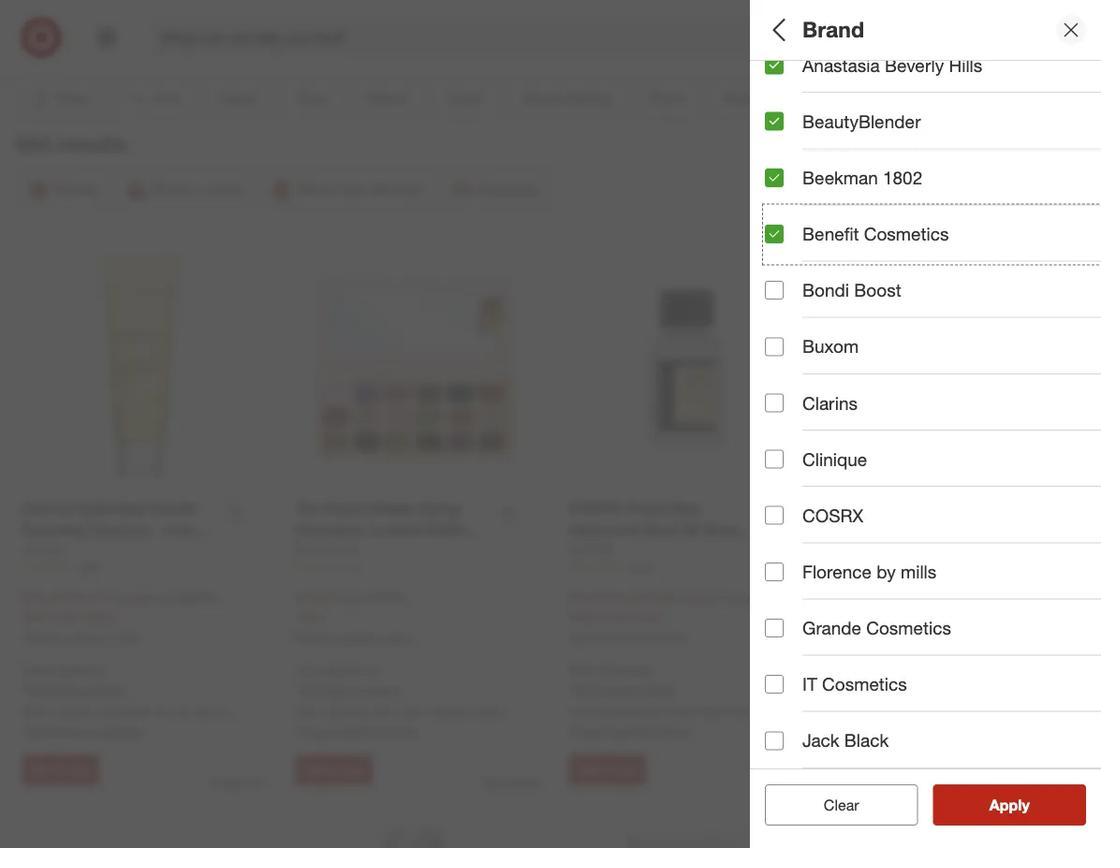 Task type: vqa. For each thing, say whether or not it's contained in the screenshot.
the topmost Beekman
yes



Task type: locate. For each thing, give the bounding box(es) containing it.
1 horizontal spatial austin
[[390, 705, 426, 721]]

anastasia beverly hills
[[803, 54, 983, 76]]

1 vertical spatial brand
[[765, 205, 816, 226]]

1 at from the left
[[101, 705, 112, 721]]

sale down $3.50
[[843, 610, 868, 627]]

beautyblender
[[803, 111, 921, 132]]

0 horizontal spatial austin
[[116, 705, 153, 721]]

apply. up wellness standard button
[[913, 683, 949, 700]]

1 lamar from the left
[[195, 705, 232, 721]]

2 horizontal spatial ends
[[872, 610, 901, 627]]

clear down wellness standard
[[824, 796, 860, 814]]

today
[[84, 609, 117, 626], [631, 609, 664, 626], [904, 610, 937, 627]]

free down $27.00 reg $54.00 sale when purchased online
[[296, 663, 322, 679]]

3 lamar from the left
[[742, 705, 779, 721]]

$5.95
[[569, 589, 606, 607]]

2 horizontal spatial south
[[703, 705, 738, 721]]

clear all button
[[765, 785, 918, 826]]

1 horizontal spatial at
[[375, 705, 386, 721]]

2 south from the left
[[430, 705, 464, 721]]

ends down -
[[872, 610, 901, 627]]

online down "/fluid"
[[658, 632, 688, 646]]

1 horizontal spatial beverly
[[885, 54, 944, 76]]

benefit for benefit
[[765, 670, 826, 692]]

sale down $5.95
[[569, 609, 595, 626]]

$8.50
[[744, 590, 776, 606]]

865
[[80, 561, 99, 575]]

purchased up free shipping * exclusions apply. on the right bottom of page
[[875, 633, 928, 647]]

$30.00
[[177, 590, 216, 606]]

) down 1997 link
[[714, 590, 717, 606]]

product form button
[[765, 520, 1102, 585]]

reg down 6
[[344, 590, 363, 606]]

0 vertical spatial results
[[57, 131, 127, 158]]

facts
[[825, 605, 871, 626]]

shipping down grande cosmetics
[[872, 664, 922, 680]]

purchased inside $5.95 ( $5.89 /fluid ounce ) reg $8.50 sale ends today when purchased online
[[601, 632, 655, 646]]

austin for $24.00
[[116, 705, 153, 721]]

1 horizontal spatial south
[[430, 705, 464, 721]]

ends inside $5.95 ( $5.89 /fluid ounce ) reg $8.50 sale ends today when purchased online
[[598, 609, 627, 626]]

today down the $8.40
[[904, 610, 937, 627]]

cosmetics for benefit cosmetics
[[864, 223, 949, 245]]

purchased down $5.71
[[54, 632, 108, 646]]

purchased inside the $3.50 - $8.40 sale ends today when purchased online
[[875, 633, 928, 647]]

beverly inside brand anastasia beverly hills; beautyblender; beekman 1802; b
[[826, 229, 870, 245]]

1 stores from the left
[[107, 723, 143, 740]]

0 horizontal spatial ends
[[51, 609, 80, 626]]

2 horizontal spatial today
[[904, 610, 937, 627]]

anastasia down filters
[[803, 54, 880, 76]]

( inside $24.00 ( $5.71 /ounce ) reg $30.00 sale ends today when purchased online
[[71, 590, 74, 606]]

1 ) from the left
[[147, 590, 150, 606]]

reg inside $27.00 reg $54.00 sale when purchased online
[[344, 590, 363, 606]]

free down $24.00
[[22, 663, 48, 679]]

exclusions apply. link down $24.00 ( $5.71 /ounce ) reg $30.00 sale ends today when purchased online
[[27, 682, 128, 699]]

at for $24.00
[[101, 705, 112, 721]]

1 horizontal spatial stores
[[381, 723, 417, 740]]

today inside $24.00 ( $5.71 /ounce ) reg $30.00 sale ends today when purchased online
[[84, 609, 117, 626]]

1802
[[883, 167, 923, 189]]

grande
[[803, 618, 862, 639]]

3 not from the left
[[569, 705, 590, 721]]

sale inside $27.00 reg $54.00 sale when purchased online
[[296, 609, 321, 626]]

2 not from the left
[[296, 705, 317, 721]]

exclusions apply. link down $27.00 reg $54.00 sale when purchased online
[[300, 682, 402, 699]]

2 clear from the left
[[824, 796, 860, 814]]

3 check from the left
[[569, 723, 607, 740]]

free
[[22, 663, 48, 679], [296, 663, 322, 679], [569, 663, 595, 679], [843, 664, 869, 680]]

beekman down beautyblender
[[803, 167, 878, 189]]

sale
[[22, 609, 48, 626], [296, 609, 321, 626], [569, 609, 595, 626], [843, 610, 868, 627]]

2 horizontal spatial austin
[[663, 705, 700, 721]]

1 horizontal spatial reg
[[344, 590, 363, 606]]

exclusions apply. link for check nearby stores button related to $24.00
[[27, 682, 128, 699]]

free for exclusions apply. link associated with $27.00's check nearby stores button
[[296, 663, 322, 679]]

anastasia inside brand anastasia beverly hills; beautyblender; beekman 1802; b
[[765, 229, 822, 245]]

1 horizontal spatial not
[[296, 705, 317, 721]]

online down '$54.00' at the left bottom of page
[[384, 632, 415, 646]]

1802;
[[1059, 229, 1092, 245]]

florence
[[803, 561, 872, 583]]

exclusions for exclusions apply. link associated with check nearby stores button related to $24.00
[[27, 682, 89, 699]]

1 south from the left
[[156, 705, 191, 721]]

$3.50
[[843, 589, 879, 608]]

1 free shipping * * exclusions apply. not available at austin south lamar check nearby stores from the left
[[22, 663, 232, 740]]

color button
[[765, 258, 1102, 323]]

1 vertical spatial beekman
[[1000, 229, 1056, 245]]

1 horizontal spatial (
[[609, 590, 613, 606]]

shade
[[765, 474, 818, 495]]

2 check from the left
[[296, 723, 333, 740]]

purchased down $5.89
[[601, 632, 655, 646]]

when inside $5.95 ( $5.89 /fluid ounce ) reg $8.50 sale ends today when purchased online
[[569, 632, 598, 646]]

check for $24.00
[[22, 723, 60, 740]]

0 vertical spatial benefit
[[803, 223, 859, 245]]

reg left "$8.50"
[[721, 590, 740, 606]]

exclusions apply. link
[[27, 682, 128, 699], [300, 682, 402, 699], [574, 682, 675, 699], [847, 683, 949, 700]]

when down $27.00 at the left
[[296, 632, 325, 646]]

0 horizontal spatial )
[[147, 590, 150, 606]]

apply. down $5.95 ( $5.89 /fluid ounce ) reg $8.50 sale ends today when purchased online
[[640, 682, 675, 699]]

available for $24.00
[[47, 705, 98, 721]]

0 horizontal spatial sponsored
[[210, 775, 265, 789]]

brand anastasia beverly hills; beautyblender; beekman 1802; b
[[765, 205, 1102, 245]]

sponsored
[[1046, 45, 1102, 59], [210, 775, 265, 789], [483, 775, 539, 789]]

apply.
[[93, 682, 128, 699], [366, 682, 402, 699], [640, 682, 675, 699], [913, 683, 949, 700]]

0 horizontal spatial (
[[71, 590, 74, 606]]

exclusions for exclusions apply. link associated with $27.00's check nearby stores button
[[300, 682, 363, 699]]

stores for $24.00
[[107, 723, 143, 740]]

1 check from the left
[[22, 723, 60, 740]]

1 clear from the left
[[815, 796, 850, 814]]

benefit right benefit cosmetics option
[[803, 223, 859, 245]]

it
[[803, 674, 818, 696]]

free shipping * exclusions apply.
[[843, 664, 949, 700]]

apply. down $27.00 reg $54.00 sale when purchased online
[[366, 682, 402, 699]]

beekman left 1802; at the right top of the page
[[1000, 229, 1056, 245]]

2 austin from the left
[[390, 705, 426, 721]]

0 horizontal spatial at
[[101, 705, 112, 721]]

( right $5.95
[[609, 590, 613, 606]]

sale down $24.00
[[22, 609, 48, 626]]

free for 3rd check nearby stores button exclusions apply. link
[[569, 663, 595, 679]]

1 available from the left
[[47, 705, 98, 721]]

cosmetics right the it
[[823, 674, 907, 696]]

advertisement region
[[0, 0, 1102, 44]]

florence by mills
[[803, 561, 937, 583]]

0 horizontal spatial available
[[47, 705, 98, 721]]

865 link
[[22, 560, 258, 576]]

Clinique checkbox
[[765, 450, 784, 469]]

beverly down search
[[885, 54, 944, 76]]

1 horizontal spatial check nearby stores button
[[296, 723, 417, 741]]

1 horizontal spatial beekman
[[1000, 229, 1056, 245]]

0 vertical spatial anastasia
[[803, 54, 880, 76]]

clear button
[[765, 785, 918, 826]]

2 horizontal spatial free shipping * * exclusions apply. not available at austin south lamar check nearby stores
[[569, 663, 779, 740]]

austin for $27.00
[[390, 705, 426, 721]]

shipping down $27.00 reg $54.00 sale when purchased online
[[325, 663, 375, 679]]

health facts button
[[765, 585, 1102, 651]]

2 stores from the left
[[381, 723, 417, 740]]

$24.00
[[22, 589, 67, 607]]

shipping down $5.95 ( $5.89 /fluid ounce ) reg $8.50 sale ends today when purchased online
[[599, 663, 649, 679]]

Buxom checkbox
[[765, 337, 784, 356]]

1 horizontal spatial free shipping * * exclusions apply. not available at austin south lamar check nearby stores
[[296, 663, 505, 740]]

free down $5.95
[[569, 663, 595, 679]]

) down 865 link at the left of the page
[[147, 590, 150, 606]]

south for $27.00
[[430, 705, 464, 721]]

sponsored for $24.00
[[210, 775, 265, 789]]

* inside free shipping * exclusions apply.
[[843, 683, 847, 700]]

0 horizontal spatial check
[[22, 723, 60, 740]]

when inside the $3.50 - $8.40 sale ends today when purchased online
[[843, 633, 872, 647]]

benefit for benefit cosmetics
[[803, 223, 859, 245]]

clear inside the brand dialog
[[824, 796, 860, 814]]

1 vertical spatial benefit
[[765, 670, 826, 692]]

reg left $30.00
[[154, 590, 173, 606]]

grande cosmetics
[[803, 618, 952, 639]]

1 vertical spatial cosmetics
[[867, 618, 952, 639]]

0 horizontal spatial check nearby stores button
[[22, 723, 143, 741]]

clear inside all filters dialog
[[815, 796, 850, 814]]

free right the it
[[843, 664, 869, 680]]

austin
[[116, 705, 153, 721], [390, 705, 426, 721], [663, 705, 700, 721]]

brand right all
[[803, 17, 865, 43]]

2 horizontal spatial lamar
[[742, 705, 779, 721]]

cosrx
[[803, 505, 864, 527]]

1 check nearby stores button from the left
[[22, 723, 143, 741]]

bondi
[[803, 280, 850, 301]]

2 vertical spatial cosmetics
[[823, 674, 907, 696]]

type button
[[765, 126, 1102, 192]]

stores
[[107, 723, 143, 740], [381, 723, 417, 740], [654, 723, 690, 740]]

1 horizontal spatial today
[[631, 609, 664, 626]]

results right see
[[1001, 796, 1050, 814]]

exclusions apply. link down $5.95 ( $5.89 /fluid ounce ) reg $8.50 sale ends today when purchased online
[[574, 682, 675, 699]]

results for see results
[[1001, 796, 1050, 814]]

2 horizontal spatial not
[[569, 705, 590, 721]]

2 reg from the left
[[344, 590, 363, 606]]

purchased
[[54, 632, 108, 646], [328, 632, 381, 646], [601, 632, 655, 646], [875, 633, 928, 647]]

lamar
[[195, 705, 232, 721], [468, 705, 505, 721], [742, 705, 779, 721]]

when down facts
[[843, 633, 872, 647]]

3 reg from the left
[[721, 590, 740, 606]]

Bondi Boost checkbox
[[765, 281, 784, 300]]

free shipping * * exclusions apply. not available at austin south lamar check nearby stores
[[22, 663, 232, 740], [296, 663, 505, 740], [569, 663, 779, 740]]

2 available from the left
[[320, 705, 371, 721]]

2 horizontal spatial stores
[[654, 723, 690, 740]]

2 horizontal spatial reg
[[721, 590, 740, 606]]

wellness standard button
[[765, 717, 1102, 782]]

shipping down $24.00 ( $5.71 /ounce ) reg $30.00 sale ends today when purchased online
[[52, 663, 102, 679]]

0 horizontal spatial free shipping * * exclusions apply. not available at austin south lamar check nearby stores
[[22, 663, 232, 740]]

beekman inside brand anastasia beverly hills; beautyblender; beekman 1802; b
[[1000, 229, 1056, 245]]

when down $24.00
[[22, 632, 51, 646]]

benefit inside button
[[765, 670, 826, 692]]

2 nearby from the left
[[337, 723, 377, 740]]

cosmetics down 1802
[[864, 223, 949, 245]]

online up benefit button
[[931, 633, 962, 647]]

1 not from the left
[[22, 705, 43, 721]]

2 horizontal spatial sponsored
[[1046, 45, 1102, 59]]

1 horizontal spatial sponsored
[[483, 775, 539, 789]]

results inside 'button'
[[1001, 796, 1050, 814]]

online inside $27.00 reg $54.00 sale when purchased online
[[384, 632, 415, 646]]

south
[[156, 705, 191, 721], [430, 705, 464, 721], [703, 705, 738, 721]]

clear left all
[[815, 796, 850, 814]]

0 horizontal spatial lamar
[[195, 705, 232, 721]]

clarins
[[803, 392, 858, 414]]

1 ( from the left
[[71, 590, 74, 606]]

1 horizontal spatial )
[[714, 590, 717, 606]]

benefit inside the brand dialog
[[803, 223, 859, 245]]

purchased inside $27.00 reg $54.00 sale when purchased online
[[328, 632, 381, 646]]

1 horizontal spatial nearby
[[337, 723, 377, 740]]

online down /ounce
[[111, 632, 141, 646]]

$5.89
[[613, 590, 645, 606]]

1 nearby from the left
[[64, 723, 104, 740]]

2 ( from the left
[[609, 590, 613, 606]]

brand for brand
[[803, 17, 865, 43]]

0 vertical spatial beverly
[[885, 54, 944, 76]]

2 horizontal spatial check nearby stores button
[[569, 723, 690, 741]]

IT Cosmetics checkbox
[[765, 675, 784, 694]]

cosmetics for grande cosmetics
[[867, 618, 952, 639]]

reg inside $5.95 ( $5.89 /fluid ounce ) reg $8.50 sale ends today when purchased online
[[721, 590, 740, 606]]

ends down $24.00
[[51, 609, 80, 626]]

0 horizontal spatial not
[[22, 705, 43, 721]]

results right 584
[[57, 131, 127, 158]]

(
[[71, 590, 74, 606], [609, 590, 613, 606]]

anastasia up the color
[[765, 229, 822, 245]]

2 horizontal spatial available
[[594, 705, 645, 721]]

sale down $27.00 at the left
[[296, 609, 321, 626]]

/ounce
[[106, 590, 147, 606]]

2 at from the left
[[375, 705, 386, 721]]

purchased down '$54.00' at the left bottom of page
[[328, 632, 381, 646]]

nearby
[[64, 723, 104, 740], [337, 723, 377, 740], [611, 723, 651, 740]]

beverly left the hills; in the right top of the page
[[826, 229, 870, 245]]

)
[[147, 590, 150, 606], [714, 590, 717, 606]]

beekman inside the brand dialog
[[803, 167, 878, 189]]

clear for clear
[[824, 796, 860, 814]]

apply. down $24.00 ( $5.71 /ounce ) reg $30.00 sale ends today when purchased online
[[93, 682, 128, 699]]

brand inside brand anastasia beverly hills; beautyblender; beekman 1802; b
[[765, 205, 816, 226]]

Benefit Cosmetics checkbox
[[765, 225, 784, 244]]

ends down $5.89
[[598, 609, 627, 626]]

0 horizontal spatial nearby
[[64, 723, 104, 740]]

0 horizontal spatial stores
[[107, 723, 143, 740]]

available
[[47, 705, 98, 721], [320, 705, 371, 721], [594, 705, 645, 721]]

product form
[[765, 539, 881, 561]]

2 ) from the left
[[714, 590, 717, 606]]

*
[[102, 663, 106, 679], [375, 663, 380, 679], [649, 663, 653, 679], [22, 682, 27, 699], [296, 682, 300, 699], [569, 682, 574, 699], [843, 683, 847, 700]]

0 horizontal spatial results
[[57, 131, 127, 158]]

1 horizontal spatial available
[[320, 705, 371, 721]]

today down "/fluid"
[[631, 609, 664, 626]]

2 lamar from the left
[[468, 705, 505, 721]]

0 vertical spatial beekman
[[803, 167, 878, 189]]

price button
[[765, 389, 1102, 454]]

1 vertical spatial anastasia
[[765, 229, 822, 245]]

shipping
[[52, 663, 102, 679], [325, 663, 375, 679], [599, 663, 649, 679], [872, 664, 922, 680]]

brand inside dialog
[[803, 17, 865, 43]]

2 check nearby stores button from the left
[[296, 723, 417, 741]]

brand
[[803, 17, 865, 43], [765, 205, 816, 226]]

0 horizontal spatial reg
[[154, 590, 173, 606]]

reg
[[154, 590, 173, 606], [344, 590, 363, 606], [721, 590, 740, 606]]

health facts
[[765, 605, 871, 626]]

cosmetics down the $8.40
[[867, 618, 952, 639]]

black
[[845, 730, 889, 752]]

3 nearby from the left
[[611, 723, 651, 740]]

1 horizontal spatial lamar
[[468, 705, 505, 721]]

exclusions apply. link up standard
[[847, 683, 949, 700]]

2 horizontal spatial check
[[569, 723, 607, 740]]

1 austin from the left
[[116, 705, 153, 721]]

1 horizontal spatial results
[[1001, 796, 1050, 814]]

apply. for 3rd check nearby stores button exclusions apply. link
[[640, 682, 675, 699]]

0 vertical spatial cosmetics
[[864, 223, 949, 245]]

hills
[[949, 54, 983, 76]]

0 horizontal spatial beverly
[[826, 229, 870, 245]]

1 horizontal spatial ends
[[598, 609, 627, 626]]

1 reg from the left
[[154, 590, 173, 606]]

today down $5.71
[[84, 609, 117, 626]]

0 horizontal spatial beekman
[[803, 167, 878, 189]]

1 horizontal spatial check
[[296, 723, 333, 740]]

not
[[22, 705, 43, 721], [296, 705, 317, 721], [569, 705, 590, 721]]

( inside $5.95 ( $5.89 /fluid ounce ) reg $8.50 sale ends today when purchased online
[[609, 590, 613, 606]]

online
[[111, 632, 141, 646], [384, 632, 415, 646], [658, 632, 688, 646], [931, 633, 962, 647]]

benefit down grande cosmetics checkbox
[[765, 670, 826, 692]]

all
[[854, 796, 869, 814]]

0 horizontal spatial south
[[156, 705, 191, 721]]

brand down beekman 1802 checkbox
[[765, 205, 816, 226]]

free inside free shipping * exclusions apply.
[[843, 664, 869, 680]]

when down $5.95
[[569, 632, 598, 646]]

1 vertical spatial beverly
[[826, 229, 870, 245]]

1 vertical spatial results
[[1001, 796, 1050, 814]]

( right $24.00
[[71, 590, 74, 606]]

beekman
[[803, 167, 878, 189], [1000, 229, 1056, 245]]

2 horizontal spatial nearby
[[611, 723, 651, 740]]

0 vertical spatial brand
[[803, 17, 865, 43]]

0 horizontal spatial today
[[84, 609, 117, 626]]

2 horizontal spatial at
[[648, 705, 659, 721]]

beverly
[[885, 54, 944, 76], [826, 229, 870, 245]]

exclusions
[[27, 682, 89, 699], [300, 682, 363, 699], [574, 682, 636, 699], [847, 683, 910, 700]]

cosmetics
[[864, 223, 949, 245], [867, 618, 952, 639], [823, 674, 907, 696]]

2 free shipping * * exclusions apply. not available at austin south lamar check nearby stores from the left
[[296, 663, 505, 740]]



Task type: describe. For each thing, give the bounding box(es) containing it.
guest
[[765, 342, 815, 364]]

deals
[[765, 80, 813, 102]]

price
[[765, 408, 809, 430]]

filters
[[797, 17, 855, 43]]

Beekman 1802 checkbox
[[765, 168, 784, 187]]

ends inside the $3.50 - $8.40 sale ends today when purchased online
[[872, 610, 901, 627]]

jack
[[803, 730, 840, 752]]

apply. for exclusions apply. link associated with $27.00's check nearby stores button
[[366, 682, 402, 699]]

$24.00 ( $5.71 /ounce ) reg $30.00 sale ends today when purchased online
[[22, 589, 216, 646]]

ounce
[[678, 590, 714, 606]]

free for exclusions apply. link associated with check nearby stores button related to $24.00
[[22, 663, 48, 679]]

exclusions inside free shipping * exclusions apply.
[[847, 683, 910, 700]]

today inside the $3.50 - $8.40 sale ends today when purchased online
[[904, 610, 937, 627]]

nearby for $27.00
[[337, 723, 377, 740]]

3 check nearby stores button from the left
[[569, 723, 690, 741]]

9227
[[901, 562, 926, 576]]

1997 link
[[569, 560, 805, 576]]

online inside $24.00 ( $5.71 /ounce ) reg $30.00 sale ends today when purchased online
[[111, 632, 141, 646]]

sponsored for $27.00
[[483, 775, 539, 789]]

3 stores from the left
[[654, 723, 690, 740]]

see results button
[[933, 785, 1087, 826]]

today inside $5.95 ( $5.89 /fluid ounce ) reg $8.50 sale ends today when purchased online
[[631, 609, 664, 626]]

search
[[851, 30, 896, 48]]

6 link
[[296, 560, 532, 576]]

not for $24.00
[[22, 705, 43, 721]]

( for $5.95
[[609, 590, 613, 606]]

3 available from the left
[[594, 705, 645, 721]]

sale inside the $3.50 - $8.40 sale ends today when purchased online
[[843, 610, 868, 627]]

$5.71
[[74, 590, 106, 606]]

$27.00
[[296, 589, 340, 607]]

-
[[883, 589, 889, 608]]

sale inside $24.00 ( $5.71 /ounce ) reg $30.00 sale ends today when purchased online
[[22, 609, 48, 626]]

check nearby stores button for $27.00
[[296, 723, 417, 741]]

reg inside $24.00 ( $5.71 /ounce ) reg $30.00 sale ends today when purchased online
[[154, 590, 173, 606]]

clear all
[[815, 796, 869, 814]]

$27.00 reg $54.00 sale when purchased online
[[296, 589, 415, 646]]

hills;
[[873, 229, 902, 245]]

lamar for $24.00
[[195, 705, 232, 721]]

search button
[[851, 17, 896, 62]]

( for $24.00
[[71, 590, 74, 606]]

clinique
[[803, 449, 868, 470]]

beverly inside the brand dialog
[[885, 54, 944, 76]]

Jack Black checkbox
[[765, 732, 784, 751]]

available for $27.00
[[320, 705, 371, 721]]

apply
[[990, 796, 1030, 814]]

guest rating
[[765, 342, 876, 364]]

check nearby stores button for $24.00
[[22, 723, 143, 741]]

nearby for $24.00
[[64, 723, 104, 740]]

jack black
[[803, 730, 889, 752]]

by
[[877, 561, 896, 583]]

lamar for $27.00
[[468, 705, 505, 721]]

wellness
[[765, 736, 840, 757]]

$8.40
[[893, 589, 930, 608]]

3 free shipping * * exclusions apply. not available at austin south lamar check nearby stores from the left
[[569, 663, 779, 740]]

Florence by mills checkbox
[[765, 563, 784, 582]]

exclusions for 3rd check nearby stores button exclusions apply. link
[[574, 682, 636, 699]]

Clarins checkbox
[[765, 394, 784, 413]]

beekman 1802
[[803, 167, 923, 189]]

cosmetics for it cosmetics
[[823, 674, 907, 696]]

anastasia inside the brand dialog
[[803, 54, 880, 76]]

sale inside $5.95 ( $5.89 /fluid ounce ) reg $8.50 sale ends today when purchased online
[[569, 609, 595, 626]]

b
[[1096, 229, 1102, 245]]

shipping for exclusions apply. link associated with check nearby stores button related to $24.00
[[52, 663, 102, 679]]

buxom
[[803, 336, 859, 358]]

7
[[1070, 19, 1075, 31]]

$3.50 - $8.40 sale ends today when purchased online
[[843, 589, 962, 647]]

584
[[15, 131, 51, 158]]

apply. for exclusions apply. link associated with check nearby stores button related to $24.00
[[93, 682, 128, 699]]

south for $24.00
[[156, 705, 191, 721]]

$54.00
[[367, 590, 406, 606]]

free shipping * * exclusions apply. not available at austin south lamar check nearby stores for $27.00
[[296, 663, 505, 740]]

boost
[[854, 280, 902, 301]]

when inside $27.00 reg $54.00 sale when purchased online
[[296, 632, 325, 646]]

beautyblender;
[[905, 229, 996, 245]]

9227 link
[[843, 561, 1080, 577]]

online inside $5.95 ( $5.89 /fluid ounce ) reg $8.50 sale ends today when purchased online
[[658, 632, 688, 646]]

purchased inside $24.00 ( $5.71 /ounce ) reg $30.00 sale ends today when purchased online
[[54, 632, 108, 646]]

shade range button
[[765, 454, 1102, 520]]

ends inside $24.00 ( $5.71 /ounce ) reg $30.00 sale ends today when purchased online
[[51, 609, 80, 626]]

/fluid
[[645, 590, 674, 606]]

guest rating button
[[765, 323, 1102, 389]]

BeautyBlender checkbox
[[765, 112, 784, 131]]

all filters dialog
[[750, 0, 1102, 849]]

584 results
[[15, 131, 127, 158]]

exclusions apply. link for $27.00's check nearby stores button
[[300, 682, 402, 699]]

Grande Cosmetics checkbox
[[765, 619, 784, 638]]

) inside $5.95 ( $5.89 /fluid ounce ) reg $8.50 sale ends today when purchased online
[[714, 590, 717, 606]]

brand for brand anastasia beverly hills; beautyblender; beekman 1802; b
[[765, 205, 816, 226]]

shipping inside free shipping * exclusions apply.
[[872, 664, 922, 680]]

apply button
[[933, 785, 1087, 826]]

apply. inside free shipping * exclusions apply.
[[913, 683, 949, 700]]

brand dialog
[[750, 0, 1102, 849]]

check for $27.00
[[296, 723, 333, 740]]

3 austin from the left
[[663, 705, 700, 721]]

3 at from the left
[[648, 705, 659, 721]]

type
[[765, 146, 805, 167]]

all
[[765, 17, 791, 43]]

shade range
[[765, 474, 878, 495]]

form
[[838, 539, 881, 561]]

shipping for 3rd check nearby stores button exclusions apply. link
[[599, 663, 649, 679]]

COSRX checkbox
[[765, 506, 784, 525]]

shipping for exclusions apply. link associated with $27.00's check nearby stores button
[[325, 663, 375, 679]]

$5.95 ( $5.89 /fluid ounce ) reg $8.50 sale ends today when purchased online
[[569, 589, 776, 646]]

clear for clear all
[[815, 796, 850, 814]]

all filters
[[765, 17, 855, 43]]

see results
[[970, 796, 1050, 814]]

6
[[354, 561, 360, 575]]

What can we help you find? suggestions appear below search field
[[150, 17, 865, 58]]

wellness standard
[[765, 736, 923, 757]]

7 link
[[1042, 17, 1083, 58]]

color
[[765, 277, 811, 298]]

at for $27.00
[[375, 705, 386, 721]]

exclusions apply. link for 3rd check nearby stores button
[[574, 682, 675, 699]]

deals button
[[765, 61, 1102, 126]]

standard
[[845, 736, 923, 757]]

it cosmetics
[[803, 674, 907, 696]]

bondi boost
[[803, 280, 902, 301]]

when inside $24.00 ( $5.71 /ounce ) reg $30.00 sale ends today when purchased online
[[22, 632, 51, 646]]

benefit cosmetics
[[803, 223, 949, 245]]

range
[[823, 474, 878, 495]]

1997
[[627, 561, 652, 575]]

results for 584 results
[[57, 131, 127, 158]]

not for $27.00
[[296, 705, 317, 721]]

product
[[765, 539, 833, 561]]

benefit button
[[765, 651, 1102, 717]]

see
[[970, 796, 997, 814]]

rating
[[820, 342, 876, 364]]

free shipping * * exclusions apply. not available at austin south lamar check nearby stores for $24.00
[[22, 663, 232, 740]]

stores for $27.00
[[381, 723, 417, 740]]

) inside $24.00 ( $5.71 /ounce ) reg $30.00 sale ends today when purchased online
[[147, 590, 150, 606]]

online inside the $3.50 - $8.40 sale ends today when purchased online
[[931, 633, 962, 647]]

mills
[[901, 561, 937, 583]]

health
[[765, 605, 820, 626]]

3 south from the left
[[703, 705, 738, 721]]

Anastasia Beverly Hills checkbox
[[765, 56, 784, 75]]



